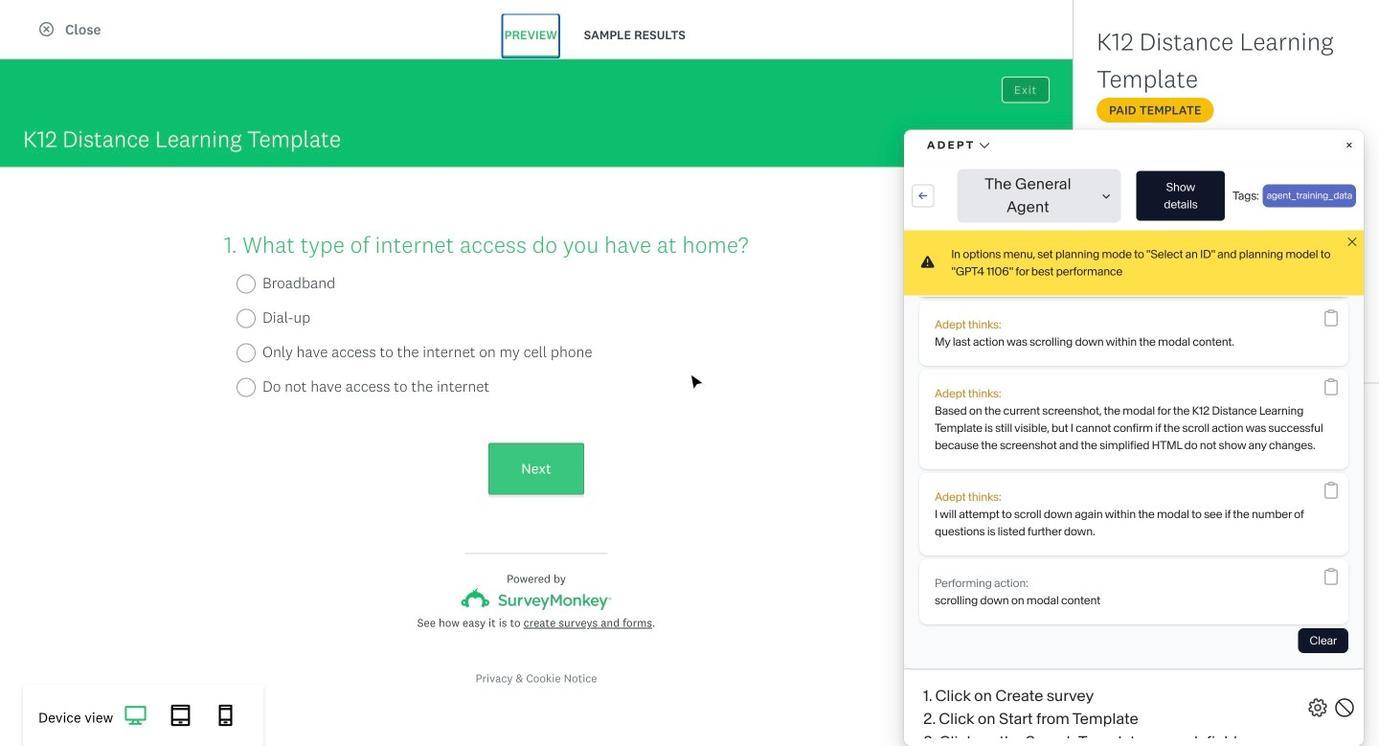 Task type: locate. For each thing, give the bounding box(es) containing it.
dialog
[[366, 249, 1014, 498]]

training course evaluation template image
[[735, 0, 963, 109]]

professional event feedback template image
[[474, 0, 702, 109]]

arrowright image
[[1294, 419, 1308, 433]]

event planning template image
[[996, 0, 1224, 109]]

trustedsite helps keep you safe from identity theft, credit card fraud, spyware, spam, viruses and online scams image
[[183, 724, 298, 746]]

customer interactions report template image
[[558, 298, 619, 359]]

documentclone image
[[59, 160, 74, 175]]

tab list
[[480, 14, 711, 58]]

xcircle image
[[39, 22, 54, 36]]

svg image
[[170, 705, 192, 727]]



Task type: describe. For each thing, give the bounding box(es) containing it.
quiz - new hire training image
[[735, 253, 963, 404]]

svg image
[[215, 705, 237, 727]]

x image
[[987, 264, 1001, 278]]



Task type: vqa. For each thing, say whether or not it's contained in the screenshot.
XCircle icon
yes



